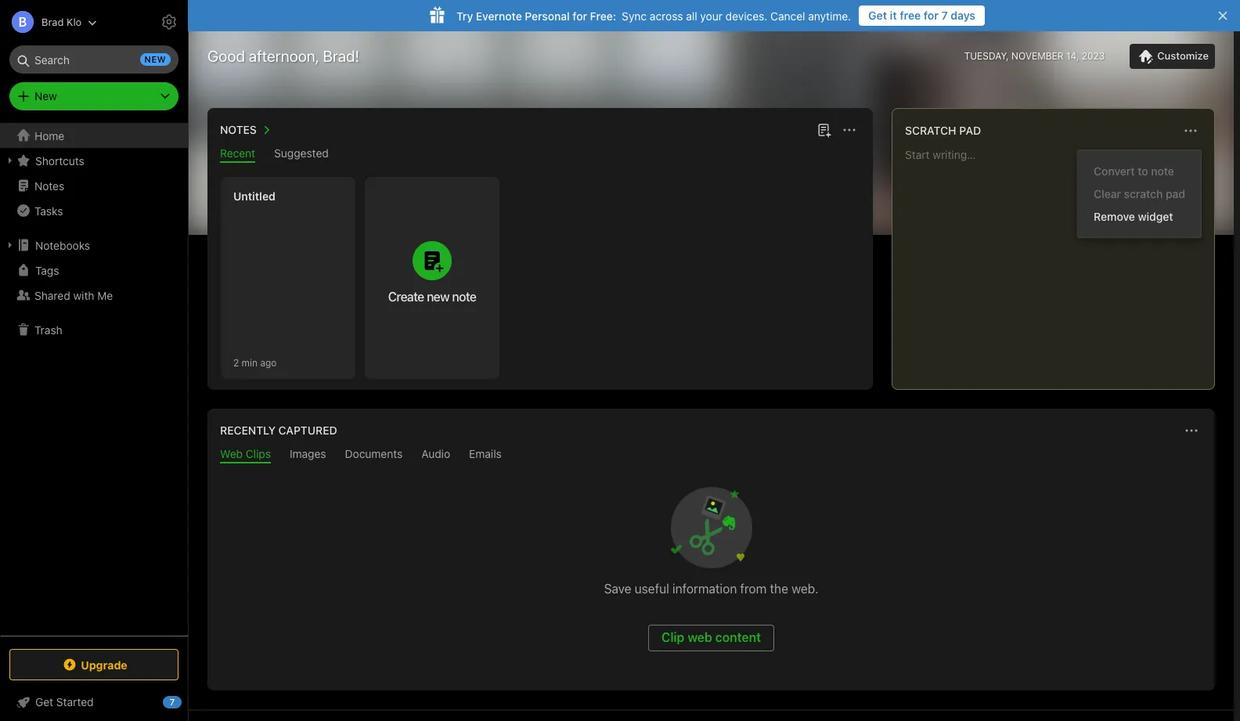 Task type: describe. For each thing, give the bounding box(es) containing it.
suggested tab
[[274, 146, 329, 163]]

personal
[[525, 9, 570, 22]]

tags
[[35, 264, 59, 277]]

tasks
[[34, 204, 63, 217]]

clip
[[662, 630, 685, 644]]

remove widget link
[[1078, 205, 1201, 228]]

get for get it free for 7 days
[[869, 9, 887, 22]]

notebooks
[[35, 238, 90, 252]]

trash
[[34, 323, 62, 336]]

audio
[[422, 447, 450, 460]]

clip web content button
[[648, 625, 775, 652]]

shared
[[34, 289, 70, 302]]

recently captured button
[[217, 421, 337, 440]]

web
[[688, 630, 712, 644]]

upgrade button
[[9, 649, 179, 680]]

clear
[[1094, 187, 1121, 200]]

tuesday,
[[964, 50, 1009, 62]]

good afternoon, brad!
[[208, 47, 360, 65]]

good
[[208, 47, 245, 65]]

recent tab
[[220, 146, 255, 163]]

web clips
[[220, 447, 271, 460]]

shortcuts button
[[0, 148, 187, 173]]

notes inside notes link
[[34, 179, 64, 192]]

notes button
[[217, 121, 276, 139]]

useful
[[635, 582, 669, 596]]

clear scratch pad link
[[1078, 182, 1201, 205]]

new search field
[[20, 45, 171, 74]]

save
[[604, 582, 632, 596]]

content
[[716, 630, 761, 644]]

evernote
[[476, 9, 522, 22]]

cancel
[[771, 9, 805, 22]]

with
[[73, 289, 94, 302]]

to
[[1138, 164, 1149, 178]]

trash link
[[0, 317, 187, 342]]

widget
[[1138, 210, 1173, 223]]

pad
[[959, 124, 981, 137]]

emails
[[469, 447, 502, 460]]

home
[[34, 129, 64, 142]]

save useful information from the web.
[[604, 582, 819, 596]]

dropdown list menu
[[1078, 160, 1201, 228]]

Start writing… text field
[[905, 148, 1214, 377]]

it
[[890, 9, 897, 22]]

recent
[[220, 146, 255, 160]]

ago
[[260, 357, 277, 368]]

scratch pad button
[[902, 121, 981, 140]]

scratch
[[1124, 187, 1163, 200]]

try
[[457, 9, 473, 22]]

note for convert to note
[[1151, 164, 1175, 178]]

notes link
[[0, 173, 187, 198]]

upgrade
[[81, 658, 127, 671]]

customize
[[1158, 49, 1209, 62]]

new button
[[9, 82, 179, 110]]

customize button
[[1130, 44, 1215, 69]]

Search text field
[[20, 45, 168, 74]]

new inside new search box
[[145, 54, 166, 64]]

more actions field for scratch pad
[[1180, 120, 1202, 142]]

recently
[[220, 424, 276, 437]]

0 horizontal spatial more actions image
[[840, 121, 859, 139]]



Task type: locate. For each thing, give the bounding box(es) containing it.
pad
[[1166, 187, 1186, 200]]

1 horizontal spatial 7
[[942, 9, 948, 22]]

brad!
[[323, 47, 360, 65]]

1 vertical spatial 7
[[170, 697, 175, 707]]

suggested
[[274, 146, 329, 160]]

tags button
[[0, 258, 187, 283]]

get inside the help and learning task checklist "field"
[[35, 695, 53, 709]]

notes
[[220, 123, 257, 136], [34, 179, 64, 192]]

all
[[686, 9, 697, 22]]

scratch pad
[[905, 124, 981, 137]]

1 horizontal spatial get
[[869, 9, 887, 22]]

web
[[220, 447, 243, 460]]

get left started
[[35, 695, 53, 709]]

settings image
[[160, 13, 179, 31]]

1 horizontal spatial notes
[[220, 123, 257, 136]]

remove
[[1094, 210, 1135, 223]]

7
[[942, 9, 948, 22], [170, 697, 175, 707]]

1 vertical spatial tab list
[[211, 447, 1212, 464]]

get it free for 7 days
[[869, 9, 976, 22]]

1 horizontal spatial note
[[1151, 164, 1175, 178]]

1 vertical spatial new
[[427, 290, 450, 304]]

tab list for notes
[[211, 146, 870, 163]]

for for 7
[[924, 9, 939, 22]]

0 horizontal spatial note
[[452, 290, 476, 304]]

new inside create new note "button"
[[427, 290, 450, 304]]

home link
[[0, 123, 188, 148]]

0 vertical spatial 7
[[942, 9, 948, 22]]

get for get started
[[35, 695, 53, 709]]

More actions field
[[839, 119, 861, 141], [1180, 120, 1202, 142], [1181, 420, 1203, 442]]

14,
[[1066, 50, 1079, 62]]

the
[[770, 582, 788, 596]]

7 inside the help and learning task checklist "field"
[[170, 697, 175, 707]]

your
[[700, 9, 723, 22]]

new right create
[[427, 290, 450, 304]]

more actions field for recently captured
[[1181, 420, 1203, 442]]

more actions image inside field
[[1182, 121, 1200, 140]]

notes up tasks
[[34, 179, 64, 192]]

note for create new note
[[452, 290, 476, 304]]

started
[[56, 695, 94, 709]]

0 horizontal spatial new
[[145, 54, 166, 64]]

create new note button
[[365, 177, 500, 379]]

click to collapse image
[[182, 692, 194, 711]]

get started
[[35, 695, 94, 709]]

more actions image
[[840, 121, 859, 139], [1182, 121, 1200, 140]]

free
[[900, 9, 921, 22]]

2 for from the left
[[573, 9, 587, 22]]

tab list
[[211, 146, 870, 163], [211, 447, 1212, 464]]

note right create
[[452, 290, 476, 304]]

shortcuts
[[35, 154, 84, 167]]

from
[[740, 582, 767, 596]]

Account field
[[0, 6, 97, 38]]

information
[[673, 582, 737, 596]]

web clips tab
[[220, 447, 271, 464]]

scratch
[[905, 124, 957, 137]]

shared with me
[[34, 289, 113, 302]]

web.
[[792, 582, 819, 596]]

web clips tab panel
[[208, 464, 1215, 691]]

tree
[[0, 123, 188, 635]]

Help and Learning task checklist field
[[0, 690, 188, 715]]

expand notebooks image
[[4, 239, 16, 251]]

0 horizontal spatial for
[[573, 9, 587, 22]]

try evernote personal for free: sync across all your devices. cancel anytime.
[[457, 9, 851, 22]]

tab list containing web clips
[[211, 447, 1212, 464]]

note
[[1151, 164, 1175, 178], [452, 290, 476, 304]]

documents tab
[[345, 447, 403, 464]]

0 horizontal spatial notes
[[34, 179, 64, 192]]

0 vertical spatial notes
[[220, 123, 257, 136]]

clips
[[246, 447, 271, 460]]

7 left days
[[942, 9, 948, 22]]

for
[[924, 9, 939, 22], [573, 9, 587, 22]]

create
[[388, 290, 424, 304]]

brad
[[42, 15, 64, 28]]

captured
[[279, 424, 337, 437]]

documents
[[345, 447, 403, 460]]

emails tab
[[469, 447, 502, 464]]

free:
[[590, 9, 616, 22]]

note inside dropdown list menu
[[1151, 164, 1175, 178]]

more actions image
[[1182, 421, 1201, 440]]

shared with me link
[[0, 283, 187, 308]]

clip web content
[[662, 630, 761, 644]]

for inside get it free for 7 days button
[[924, 9, 939, 22]]

recently captured
[[220, 424, 337, 437]]

min
[[242, 357, 258, 368]]

untitled
[[233, 190, 276, 203]]

notes inside button
[[220, 123, 257, 136]]

tree containing home
[[0, 123, 188, 635]]

1 tab list from the top
[[211, 146, 870, 163]]

1 horizontal spatial new
[[427, 290, 450, 304]]

1 horizontal spatial for
[[924, 9, 939, 22]]

days
[[951, 9, 976, 22]]

0 vertical spatial new
[[145, 54, 166, 64]]

1 horizontal spatial more actions image
[[1182, 121, 1200, 140]]

0 horizontal spatial get
[[35, 695, 53, 709]]

anytime.
[[808, 9, 851, 22]]

get it free for 7 days button
[[859, 5, 985, 26]]

create new note
[[388, 290, 476, 304]]

0 vertical spatial get
[[869, 9, 887, 22]]

sync
[[622, 9, 647, 22]]

notebooks link
[[0, 233, 187, 258]]

note inside "button"
[[452, 290, 476, 304]]

audio tab
[[422, 447, 450, 464]]

afternoon,
[[249, 47, 319, 65]]

devices.
[[726, 9, 768, 22]]

clear scratch pad
[[1094, 187, 1186, 200]]

0 horizontal spatial 7
[[170, 697, 175, 707]]

klo
[[66, 15, 82, 28]]

tab list containing recent
[[211, 146, 870, 163]]

for for free:
[[573, 9, 587, 22]]

across
[[650, 9, 683, 22]]

recent tab panel
[[208, 163, 873, 390]]

november
[[1012, 50, 1064, 62]]

tuesday, november 14, 2023
[[964, 50, 1105, 62]]

notes up recent
[[220, 123, 257, 136]]

1 vertical spatial notes
[[34, 179, 64, 192]]

images tab
[[290, 447, 326, 464]]

convert to note link
[[1078, 160, 1201, 182]]

for right the free
[[924, 9, 939, 22]]

2023
[[1082, 50, 1105, 62]]

for left free:
[[573, 9, 587, 22]]

convert
[[1094, 164, 1135, 178]]

7 inside button
[[942, 9, 948, 22]]

0 vertical spatial tab list
[[211, 146, 870, 163]]

new
[[34, 89, 57, 103]]

7 left click to collapse icon
[[170, 697, 175, 707]]

get inside button
[[869, 9, 887, 22]]

1 vertical spatial note
[[452, 290, 476, 304]]

remove widget
[[1094, 210, 1173, 223]]

2 tab list from the top
[[211, 447, 1212, 464]]

convert to note
[[1094, 164, 1175, 178]]

1 vertical spatial get
[[35, 695, 53, 709]]

get
[[869, 9, 887, 22], [35, 695, 53, 709]]

2
[[233, 357, 239, 368]]

get left it
[[869, 9, 887, 22]]

tasks button
[[0, 198, 187, 223]]

tab list for recently captured
[[211, 447, 1212, 464]]

0 vertical spatial note
[[1151, 164, 1175, 178]]

new down settings image
[[145, 54, 166, 64]]

brad klo
[[42, 15, 82, 28]]

note right to
[[1151, 164, 1175, 178]]

1 for from the left
[[924, 9, 939, 22]]

me
[[97, 289, 113, 302]]



Task type: vqa. For each thing, say whether or not it's contained in the screenshot.
for corresponding to Free:
yes



